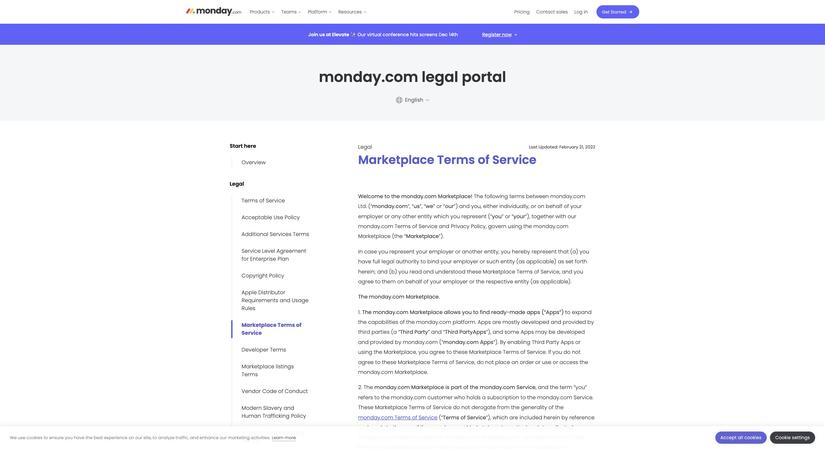 Task type: vqa. For each thing, say whether or not it's contained in the screenshot.
Billing
no



Task type: locate. For each thing, give the bounding box(es) containing it.
2 horizontal spatial with
[[556, 213, 567, 220]]

0 vertical spatial on
[[538, 203, 545, 210]]

the down the monday.com terms of service link
[[393, 424, 402, 432]]

1 horizontal spatial "
[[434, 203, 436, 210]]

"), inside "), and some apps may be developed and provided by monday.com ("
[[487, 329, 492, 336]]

third down "may"
[[532, 339, 545, 347]]

apps left the by
[[481, 339, 494, 347]]

0 vertical spatial service,
[[541, 268, 561, 276]]

now
[[503, 31, 512, 38]]

cookies for use
[[27, 435, 43, 441]]

or right we
[[437, 203, 442, 210]]

0 horizontal spatial not
[[462, 404, 471, 412]]

(the
[[392, 233, 403, 240]]

0 horizontal spatial in
[[422, 444, 427, 450]]

1 horizontal spatial which
[[493, 414, 509, 422]]

to left the find at the bottom
[[474, 309, 479, 316]]

developed
[[522, 319, 550, 326], [558, 329, 586, 336]]

developed down apps
[[522, 319, 550, 326]]

get started
[[603, 9, 627, 15]]

"), inside "), together with our monday.com terms of service and privacy policy, govern using the monday.com marketplace (the "
[[526, 213, 531, 220]]

terms inside "), together with our monday.com terms of service and privacy policy, govern using the monday.com marketplace (the "
[[395, 223, 411, 230]]

in
[[359, 248, 363, 256], [502, 424, 507, 432]]

access
[[560, 359, 579, 367]]

with up accordance
[[423, 434, 434, 442]]

log in link
[[572, 7, 592, 17]]

1 vertical spatial developed
[[558, 329, 586, 336]]

by up marketplace,
[[395, 339, 402, 347]]

0 horizontal spatial ").
[[439, 233, 444, 240]]

these
[[467, 268, 482, 276], [454, 349, 468, 357], [382, 359, 397, 367]]

last updated:  february 21, 2022
[[530, 144, 596, 150]]

the up 1.
[[359, 294, 368, 301]]

agree down third party " and " third partyapps
[[430, 349, 446, 357]]

the up 'interaction'
[[421, 424, 429, 432]]

marketplace terms of service inside marketplace terms of service link
[[242, 322, 302, 337]]

2 horizontal spatial party
[[547, 339, 560, 347]]

service. left 'if'
[[528, 349, 547, 357]]

" inside "), together with our monday.com terms of service and privacy policy, govern using the monday.com marketplace (the "
[[405, 233, 406, 240]]

with right together
[[556, 213, 567, 220]]

subscription
[[488, 394, 520, 402]]

service. inside , and the term "you" refers to the monday.com customer who holds a subscription to the monday.com service. these marketplace terms of service do not derogate from the generality of the monday.com terms of service (" terms of service
[[574, 394, 594, 402]]

2 vertical spatial do
[[454, 404, 460, 412]]

1 vertical spatial from
[[547, 434, 559, 442]]

0 vertical spatial policy
[[285, 214, 300, 221]]

"), inside "), which are included herein by reference and apply to the use of the monday.com marketplace. in particular, data collected through your interaction with the monday.com marketplace or received from any third party are handled by us in accordance with our
[[487, 414, 492, 422]]

0 horizontal spatial use
[[18, 435, 25, 441]]

(" down third party " and " third partyapps
[[440, 339, 444, 347]]

behalf inside in case you represent your employer or another entity, you hereby represent that (a) you have full legal authority to bind your employer or such entity (as applicable) as set forth herein; and (b) you read and understood these marketplace terms of service, and you agree to them on behalf of your employer or the respective entity (as applicable).
[[406, 278, 423, 286]]

1 vertical spatial using
[[359, 349, 373, 357]]

or down particular,
[[516, 434, 521, 442]]

developer
[[242, 346, 269, 354]]

not inside , and the term "you" refers to the monday.com customer who holds a subscription to the monday.com service. these marketplace terms of service do not derogate from the generality of the monday.com terms of service (" terms of service
[[462, 404, 471, 412]]

0 horizontal spatial do
[[454, 404, 460, 412]]

1 horizontal spatial have
[[359, 258, 372, 266]]

in right log
[[584, 9, 588, 15]]

,
[[536, 384, 537, 392]]

provided down expand
[[563, 319, 587, 326]]

1 vertical spatial entity
[[501, 258, 515, 266]]

") and you, either individually, or on behalf of your employer or any other entity which you represent ("
[[359, 203, 583, 220]]

get
[[603, 9, 610, 15]]

you inside ") and you, either individually, or on behalf of your employer or any other entity which you represent ("
[[451, 213, 461, 220]]

using down 'you " or " your'
[[508, 223, 523, 230]]

any inside "), which are included herein by reference and apply to the use of the monday.com marketplace. in particular, data collected through your interaction with the monday.com marketplace or received from any third party are handled by us in accordance with our
[[561, 434, 570, 442]]

1 ", from the left
[[408, 203, 411, 210]]

list
[[247, 0, 370, 24]]

vendor code of conduct link
[[231, 387, 313, 397]]

1 vertical spatial marketplace.
[[395, 369, 429, 377]]

2 horizontal spatial not
[[573, 349, 581, 357]]

"), together with our monday.com terms of service and privacy policy, govern using the monday.com marketplace (the "
[[359, 213, 577, 240]]

0 horizontal spatial service.
[[528, 349, 547, 357]]

1 horizontal spatial use
[[403, 424, 413, 432]]

0 horizontal spatial marketplace terms of service
[[242, 322, 302, 337]]

from inside "), which are included herein by reference and apply to the use of the monday.com marketplace. in particular, data collected through your interaction with the monday.com marketplace or received from any third party are handled by us in accordance with our
[[547, 434, 559, 442]]

service, down monday.com apps
[[456, 359, 476, 367]]

vendor code of conduct
[[242, 388, 310, 396]]

code
[[263, 388, 277, 396]]

marketplace. inside "), which are included herein by reference and apply to the use of the monday.com marketplace. in particular, data collected through your interaction with the monday.com marketplace or received from any third party are handled by us in accordance with our
[[467, 424, 501, 432]]

ltd.
[[359, 203, 367, 210]]

and inside to expand the capabilities of the monday.com platform. apps are mostly developed and provided by third parties (a "
[[551, 319, 562, 326]]

the left respective
[[477, 278, 485, 286]]

0 vertical spatial have
[[359, 258, 372, 266]]

and inside "), which are included herein by reference and apply to the use of the monday.com marketplace. in particular, data collected through your interaction with the monday.com marketplace or received from any third party are handled by us in accordance with our
[[359, 424, 369, 432]]

our
[[446, 203, 454, 210], [568, 213, 577, 220], [135, 435, 142, 441], [220, 435, 227, 441], [474, 444, 483, 450]]

2 vertical spatial use
[[18, 435, 25, 441]]

data
[[536, 424, 548, 432]]

0 vertical spatial behalf
[[546, 203, 563, 210]]

apple
[[242, 289, 257, 297]]

1 vertical spatial ").
[[494, 339, 499, 347]]

0 vertical spatial agree
[[359, 278, 374, 286]]

on right experience
[[129, 435, 134, 441]]

1 vertical spatial party
[[547, 339, 560, 347]]

of inside "), which are included herein by reference and apply to the use of the monday.com marketplace. in particular, data collected through your interaction with the monday.com marketplace or received from any third party are handled by us in accordance with our
[[414, 424, 419, 432]]

join us at elevate ✨ our virtual conference hits screens dec 14th
[[309, 31, 458, 38]]

2 vertical spatial "),
[[487, 414, 492, 422]]

portal
[[462, 67, 507, 87]]

behalf inside ") and you, either individually, or on behalf of your employer or any other entity which you represent ("
[[546, 203, 563, 210]]

0 horizontal spatial behalf
[[406, 278, 423, 286]]

1 vertical spatial provided
[[370, 339, 394, 347]]

terms inside in case you represent your employer or another entity, you hereby represent that (a) you have full legal authority to bind your employer or such entity (as applicable) as set forth herein; and (b) you read and understood these marketplace terms of service, and you agree to them on behalf of your employer or the respective entity (as applicable).
[[517, 268, 533, 276]]

1 vertical spatial service.
[[574, 394, 594, 402]]

marketplace listings terms link
[[231, 362, 314, 380]]

are up particular,
[[510, 414, 519, 422]]

0 vertical spatial legal
[[359, 143, 372, 151]]

customer
[[428, 394, 453, 402]]

policy inside acceptable use policy link
[[285, 214, 300, 221]]

1 horizontal spatial (as
[[531, 278, 540, 286]]

0 horizontal spatial on
[[129, 435, 134, 441]]

1 vertical spatial marketplace terms of service
[[242, 322, 302, 337]]

monday.com inside "). by enabling third party apps or using the marketplace, you agree to these marketplace terms of service. if you do not agree to these marketplace terms of service, do not place an order or use or access the monday.com marketplace.
[[359, 369, 394, 377]]

0 horizontal spatial ",
[[408, 203, 411, 210]]

employer down another
[[454, 258, 479, 266]]

0 horizontal spatial service,
[[456, 359, 476, 367]]

do down the who
[[454, 404, 460, 412]]

entity right such
[[501, 258, 515, 266]]

here
[[244, 142, 256, 150]]

"), for together
[[526, 213, 531, 220]]

(as down applicable)
[[531, 278, 540, 286]]

contact sales link
[[534, 7, 572, 17]]

0 vertical spatial these
[[467, 268, 482, 276]]

0 vertical spatial entity
[[418, 213, 433, 220]]

(" down customer
[[439, 414, 443, 422]]

of
[[478, 152, 490, 168], [260, 197, 265, 205], [565, 203, 570, 210], [413, 223, 418, 230], [535, 268, 540, 276], [424, 278, 429, 286], [400, 319, 405, 326], [296, 322, 302, 329], [521, 349, 526, 357], [450, 359, 455, 367], [464, 384, 469, 392], [278, 388, 284, 396], [427, 404, 432, 412], [549, 404, 554, 412], [413, 414, 418, 422], [461, 414, 466, 422], [414, 424, 419, 432]]

on inside in case you represent your employer or another entity, you hereby represent that (a) you have full legal authority to bind your employer or such entity (as applicable) as set forth herein; and (b) you read and understood these marketplace terms of service, and you agree to them on behalf of your employer or the respective entity (as applicable).
[[398, 278, 404, 286]]

1 vertical spatial use
[[403, 424, 413, 432]]

2 vertical spatial these
[[382, 359, 397, 367]]

which inside ") and you, either individually, or on behalf of your employer or any other entity which you represent ("
[[434, 213, 449, 220]]

"), for and
[[487, 329, 492, 336]]

interaction
[[394, 434, 422, 442]]

"), down the find at the bottom
[[487, 329, 492, 336]]

them
[[382, 278, 396, 286]]

1 vertical spatial in
[[502, 424, 507, 432]]

marketplace. down read
[[406, 294, 440, 301]]

have inside in case you represent your employer or another entity, you hereby represent that (a) you have full legal authority to bind your employer or such entity (as applicable) as set forth herein; and (b) you read and understood these marketplace terms of service, and you agree to them on behalf of your employer or the respective entity (as applicable).
[[359, 258, 372, 266]]

the down together
[[524, 223, 533, 230]]

use right we
[[18, 435, 25, 441]]

by down expand
[[588, 319, 595, 326]]

and inside apple distributor requirements and usage rules
[[280, 297, 291, 305]]

third down platform.
[[445, 329, 458, 336]]

1 vertical spatial (as
[[531, 278, 540, 286]]

us down "welcome to the monday.com marketplace!"
[[414, 203, 420, 210]]

0 vertical spatial from
[[498, 404, 510, 412]]

dialog
[[0, 427, 826, 450]]

and down "set"
[[562, 268, 573, 276]]

you
[[451, 213, 461, 220], [493, 213, 502, 220], [379, 248, 388, 256], [501, 248, 511, 256], [580, 248, 590, 256], [399, 268, 409, 276], [574, 268, 584, 276], [463, 309, 472, 316], [419, 349, 429, 357], [553, 349, 563, 357], [65, 435, 73, 441]]

apply
[[370, 424, 385, 432]]

service.
[[528, 349, 547, 357], [574, 394, 594, 402]]

made
[[510, 309, 526, 316]]

acceptable use policy
[[242, 214, 300, 221]]

2 vertical spatial on
[[129, 435, 134, 441]]

together
[[532, 213, 555, 220]]

third party " and " third partyapps
[[401, 329, 487, 336]]

1 horizontal spatial in
[[502, 424, 507, 432]]

forth
[[575, 258, 588, 266]]

on right them
[[398, 278, 404, 286]]

have left the best
[[74, 435, 84, 441]]

with
[[556, 213, 567, 220], [423, 434, 434, 442], [462, 444, 473, 450]]

1 vertical spatial which
[[493, 414, 509, 422]]

1 horizontal spatial legal
[[422, 67, 459, 87]]

marketplace inside "), together with our monday.com terms of service and privacy policy, govern using the monday.com marketplace (the "
[[359, 233, 391, 240]]

the right access
[[580, 359, 589, 367]]

cookies inside button
[[745, 435, 762, 442]]

human
[[242, 413, 261, 420]]

0 horizontal spatial party
[[359, 444, 372, 450]]

agree up "2."
[[359, 359, 374, 367]]

respective
[[486, 278, 514, 286]]

to expand the capabilities of the monday.com platform. apps are mostly developed and provided by third parties (a "
[[359, 309, 595, 336]]

1 horizontal spatial represent
[[462, 213, 487, 220]]

site,
[[144, 435, 152, 441]]

to left the ensure
[[44, 435, 48, 441]]

the up monday.com ", " us ", " we " or " our
[[392, 193, 400, 200]]

using inside "), together with our monday.com terms of service and privacy policy, govern using the monday.com marketplace (the "
[[508, 223, 523, 230]]

1 horizontal spatial developed
[[558, 329, 586, 336]]

welcome to the monday.com marketplace!
[[359, 193, 473, 200]]

applicable).
[[541, 278, 572, 286]]

full
[[373, 258, 381, 266]]

not up access
[[573, 349, 581, 357]]

1 horizontal spatial ",
[[420, 203, 423, 210]]

and up trafficking
[[284, 405, 295, 412]]

reporting
[[279, 430, 304, 437]]

0 horizontal spatial "
[[428, 329, 430, 336]]

2 horizontal spatial use
[[543, 359, 552, 367]]

(as
[[517, 258, 525, 266], [531, 278, 540, 286]]

apps inside "), and some apps may be developed and provided by monday.com ("
[[521, 329, 535, 336]]

0 horizontal spatial using
[[359, 349, 373, 357]]

as
[[558, 258, 565, 266]]

in left accordance
[[422, 444, 427, 450]]

party inside "). by enabling third party apps or using the marketplace, you agree to these marketplace terms of service. if you do not agree to these marketplace terms of service, do not place an order or use or access the monday.com marketplace.
[[547, 339, 560, 347]]

behalf down read
[[406, 278, 423, 286]]

1 horizontal spatial legal
[[359, 143, 372, 151]]

1 vertical spatial behalf
[[406, 278, 423, 286]]

use down 'if'
[[543, 359, 552, 367]]

1 horizontal spatial provided
[[563, 319, 587, 326]]

services
[[270, 231, 292, 238]]

service. for party
[[528, 349, 547, 357]]

and inside modern slavery and human trafficking policy
[[284, 405, 295, 412]]

the inside in case you represent your employer or another entity, you hereby represent that (a) you have full legal authority to bind your employer or such entity (as applicable) as set forth herein; and (b) you read and understood these marketplace terms of service, and you agree to them on behalf of your employer or the respective entity (as applicable).
[[477, 278, 485, 286]]

2 vertical spatial entity
[[515, 278, 530, 286]]

1 horizontal spatial service,
[[541, 268, 561, 276]]

marketplace inside , and the term "you" refers to the monday.com customer who holds a subscription to the monday.com service. these marketplace terms of service do not derogate from the generality of the monday.com terms of service (" terms of service
[[375, 404, 408, 412]]

0 horizontal spatial which
[[434, 213, 449, 220]]

employer inside ") and you, either individually, or on behalf of your employer or any other entity which you represent ("
[[359, 213, 383, 220]]

and down ("apps")
[[551, 319, 562, 326]]

in inside in case you represent your employer or another entity, you hereby represent that (a) you have full legal authority to bind your employer or such entity (as applicable) as set forth herein; and (b) you read and understood these marketplace terms of service, and you agree to them on behalf of your employer or the respective entity (as applicable).
[[359, 248, 363, 256]]

the
[[474, 193, 484, 200], [359, 294, 368, 301], [363, 309, 372, 316], [364, 384, 373, 392]]

and right ,
[[539, 384, 549, 392]]

in inside "), which are included herein by reference and apply to the use of the monday.com marketplace. in particular, data collected through your interaction with the monday.com marketplace or received from any third party are handled by us in accordance with our
[[422, 444, 427, 450]]

any down collected
[[561, 434, 570, 442]]

using
[[508, 223, 523, 230], [359, 349, 373, 357]]

accordance
[[428, 444, 460, 450]]

developed right be
[[558, 329, 586, 336]]

1 vertical spatial in
[[422, 444, 427, 450]]

0 vertical spatial provided
[[563, 319, 587, 326]]

resources
[[339, 9, 362, 15]]

1 vertical spatial agree
[[430, 349, 446, 357]]

2.
[[359, 384, 363, 392]]

agree down herein;
[[359, 278, 374, 286]]

0 vertical spatial service.
[[528, 349, 547, 357]]

0 vertical spatial "),
[[526, 213, 531, 220]]

1 horizontal spatial with
[[462, 444, 473, 450]]

the left term
[[550, 384, 559, 392]]

to right the refers
[[375, 394, 380, 402]]

", left we
[[420, 203, 423, 210]]

marketplace inside in case you represent your employer or another entity, you hereby represent that (a) you have full legal authority to bind your employer or such entity (as applicable) as set forth herein; and (b) you read and understood these marketplace terms of service, and you agree to them on behalf of your employer or the respective entity (as applicable).
[[483, 268, 516, 276]]

welcome
[[359, 193, 384, 200]]

requirements
[[242, 297, 279, 305]]

0 horizontal spatial represent
[[390, 248, 415, 256]]

(" inside , and the term "you" refers to the monday.com customer who holds a subscription to the monday.com service. these marketplace terms of service do not derogate from the generality of the monday.com terms of service (" terms of service
[[439, 414, 443, 422]]

1 horizontal spatial are
[[493, 319, 502, 326]]

1 horizontal spatial ").
[[494, 339, 499, 347]]

or inside "), which are included herein by reference and apply to the use of the monday.com marketplace. in particular, data collected through your interaction with the monday.com marketplace or received from any third party are handled by us in accordance with our
[[516, 434, 521, 442]]

(as down hereby
[[517, 258, 525, 266]]

you down the ")
[[451, 213, 461, 220]]

use inside "), which are included herein by reference and apply to the use of the monday.com marketplace. in particular, data collected through your interaction with the monday.com marketplace or received from any third party are handled by us in accordance with our
[[403, 424, 413, 432]]

from down subscription
[[498, 404, 510, 412]]

(" right ltd.
[[369, 203, 373, 210]]

2 horizontal spatial do
[[564, 349, 571, 357]]

main element
[[247, 0, 640, 24]]

monday.com inside the following terms between monday.com ltd. ("
[[551, 193, 586, 200]]

2 vertical spatial us
[[415, 444, 421, 450]]

1 vertical spatial are
[[510, 414, 519, 422]]

of inside to expand the capabilities of the monday.com platform. apps are mostly developed and provided by third parties (a "
[[400, 319, 405, 326]]

to up generality
[[521, 394, 526, 402]]

1 vertical spatial any
[[561, 434, 570, 442]]

you right 'if'
[[553, 349, 563, 357]]

on up together
[[538, 203, 545, 210]]

1 vertical spatial legal
[[382, 258, 395, 266]]

we use cookies to ensure you have the best experience on our site, to analyze traffic, and enhance our marketing activities. learn more
[[10, 435, 296, 441]]

service, inside "). by enabling third party apps or using the marketplace, you agree to these marketplace terms of service. if you do not agree to these marketplace terms of service, do not place an order or use or access the monday.com marketplace.
[[456, 359, 476, 367]]

with right accordance
[[462, 444, 473, 450]]

0 vertical spatial (as
[[517, 258, 525, 266]]

"), and some apps may be developed and provided by monday.com ("
[[359, 329, 586, 347]]

1. the monday.com marketplace allows you to find ready-made apps ("apps")
[[359, 309, 564, 316]]

0 vertical spatial with
[[556, 213, 567, 220]]

listings
[[276, 363, 294, 371]]

provided inside to expand the capabilities of the monday.com platform. apps are mostly developed and provided by third parties (a "
[[563, 319, 587, 326]]

0 vertical spatial which
[[434, 213, 449, 220]]

party right (a at the bottom left of the page
[[415, 329, 428, 336]]

the up you,
[[474, 193, 484, 200]]

provided inside "), and some apps may be developed and provided by monday.com ("
[[370, 339, 394, 347]]

contact sales
[[537, 9, 569, 15]]

2 vertical spatial not
[[462, 404, 471, 412]]

modern slavery and human trafficking policy
[[242, 405, 306, 420]]

enterprise
[[250, 255, 276, 263]]

monday.com reporting hotline link
[[231, 429, 314, 446]]

service inside service level agreement for enterprise plan
[[242, 248, 261, 255]]

elevate
[[332, 31, 350, 38]]

additional services terms
[[242, 231, 309, 238]]

these down monday.com apps
[[454, 349, 468, 357]]

of inside ") and you, either individually, or on behalf of your employer or any other entity which you represent ("
[[565, 203, 570, 210]]

use up 'interaction'
[[403, 424, 413, 432]]

monday.com legal portal main content
[[0, 45, 826, 450]]

1 horizontal spatial from
[[547, 434, 559, 442]]

started
[[611, 9, 627, 15]]

", up other at the top of page
[[408, 203, 411, 210]]

and up the through
[[359, 424, 369, 432]]

party inside "), which are included herein by reference and apply to the use of the monday.com marketplace. in particular, data collected through your interaction with the monday.com marketplace or received from any third party are handled by us in accordance with our
[[359, 444, 372, 450]]

to right welcome
[[385, 193, 390, 200]]

do inside , and the term "you" refers to the monday.com customer who holds a subscription to the monday.com service. these marketplace terms of service do not derogate from the generality of the monday.com terms of service (" terms of service
[[454, 404, 460, 412]]

2 horizontal spatial on
[[538, 203, 545, 210]]

these down another
[[467, 268, 482, 276]]

terms
[[510, 193, 525, 200]]

(" down either
[[489, 213, 493, 220]]

developer terms link
[[231, 345, 290, 355]]

developer terms
[[242, 346, 286, 354]]

1 horizontal spatial marketplace terms of service
[[359, 152, 537, 168]]

1 horizontal spatial do
[[477, 359, 484, 367]]

the left the best
[[86, 435, 93, 441]]

use inside dialog
[[18, 435, 25, 441]]

cookies for all
[[745, 435, 762, 442]]

0 vertical spatial in
[[359, 248, 363, 256]]

and down 1. the monday.com marketplace allows you to find ready-made apps ("apps")
[[432, 329, 442, 336]]

service. inside "). by enabling third party apps or using the marketplace, you agree to these marketplace terms of service. if you do not agree to these marketplace terms of service, do not place an order or use or access the monday.com marketplace.
[[528, 349, 547, 357]]

0 horizontal spatial any
[[392, 213, 401, 220]]

2 vertical spatial policy
[[291, 413, 306, 420]]

2 vertical spatial are
[[373, 444, 382, 450]]

represent down you,
[[462, 213, 487, 220]]

1 vertical spatial "
[[502, 213, 504, 220]]

1 horizontal spatial in
[[584, 9, 588, 15]]

"). up bind
[[439, 233, 444, 240]]

in left case
[[359, 248, 363, 256]]

our inside "), which are included herein by reference and apply to the use of the monday.com marketplace. in particular, data collected through your interaction with the monday.com marketplace or received from any third party are handled by us in accordance with our
[[474, 444, 483, 450]]

behalf up together
[[546, 203, 563, 210]]

modern slavery and human trafficking policy link
[[231, 404, 314, 422]]

party down the through
[[359, 444, 372, 450]]

enabling
[[508, 339, 531, 347]]

are
[[493, 319, 502, 326], [510, 414, 519, 422], [373, 444, 382, 450]]

monday.com
[[319, 67, 419, 87], [402, 193, 437, 200], [551, 193, 586, 200], [373, 203, 408, 210], [359, 223, 394, 230], [534, 223, 569, 230], [369, 294, 405, 301], [373, 309, 409, 316], [417, 319, 452, 326], [403, 339, 438, 347], [444, 339, 479, 347], [359, 369, 394, 377], [375, 384, 410, 392], [480, 384, 516, 392], [391, 394, 427, 402], [538, 394, 573, 402], [359, 414, 394, 422], [431, 424, 466, 432], [242, 430, 277, 437], [446, 434, 481, 442]]

accept all cookies button
[[716, 432, 768, 444]]

particular,
[[508, 424, 534, 432]]

which down derogate
[[493, 414, 509, 422]]

start
[[230, 142, 243, 150]]

represent up authority
[[390, 248, 415, 256]]

acceptable use policy link
[[231, 213, 303, 223]]

2022
[[586, 144, 596, 150]]



Task type: describe. For each thing, give the bounding box(es) containing it.
you up govern
[[493, 213, 502, 220]]

the up generality
[[528, 394, 536, 402]]

monday.com reporting hotline
[[242, 430, 304, 445]]

or right order
[[536, 359, 541, 367]]

monday.com inside "), and some apps may be developed and provided by monday.com ("
[[403, 339, 438, 347]]

or down between
[[531, 203, 537, 210]]

developed inside "), and some apps may be developed and provided by monday.com ("
[[558, 329, 586, 336]]

0 horizontal spatial with
[[423, 434, 434, 442]]

virtual
[[367, 31, 382, 38]]

monday.com legal portal
[[319, 67, 507, 87]]

marketplace. inside "). by enabling third party apps or using the marketplace, you agree to these marketplace terms of service. if you do not agree to these marketplace terms of service, do not place an order or use or access the monday.com marketplace.
[[395, 369, 429, 377]]

21,
[[580, 144, 585, 150]]

to down parties
[[376, 359, 381, 367]]

0 vertical spatial "
[[434, 203, 436, 210]]

from inside , and the term "you" refers to the monday.com customer who holds a subscription to the monday.com service. these marketplace terms of service do not derogate from the generality of the monday.com terms of service (" terms of service
[[498, 404, 510, 412]]

february
[[560, 144, 579, 150]]

refers
[[359, 394, 373, 402]]

you right the entity,
[[501, 248, 511, 256]]

the down parties
[[374, 349, 383, 357]]

to left bind
[[421, 258, 426, 266]]

apps inside to expand the capabilities of the monday.com platform. apps are mostly developed and provided by third parties (a "
[[478, 319, 491, 326]]

legal inside in case you represent your employer or another entity, you hereby represent that (a) you have full legal authority to bind your employer or such entity (as applicable) as set forth herein; and (b) you read and understood these marketplace terms of service, and you agree to them on behalf of your employer or the respective entity (as applicable).
[[382, 258, 395, 266]]

or left access
[[553, 359, 559, 367]]

1.
[[359, 309, 361, 316]]

to right site,
[[153, 435, 157, 441]]

conduct
[[285, 388, 308, 396]]

in inside "), which are included herein by reference and apply to the use of the monday.com marketplace. in particular, data collected through your interaction with the monday.com marketplace or received from any third party are handled by us in accordance with our
[[502, 424, 507, 432]]

0 vertical spatial legal
[[422, 67, 459, 87]]

such
[[487, 258, 500, 266]]

employer down understood
[[443, 278, 468, 286]]

of inside "link"
[[278, 388, 284, 396]]

you right the ensure
[[65, 435, 73, 441]]

derogate
[[472, 404, 496, 412]]

we
[[10, 435, 17, 441]]

plan
[[278, 255, 289, 263]]

ready-
[[492, 309, 510, 316]]

service. for "you"
[[574, 394, 594, 402]]

to down third party " and " third partyapps
[[447, 349, 452, 357]]

your inside ") and you, either individually, or on behalf of your employer or any other entity which you represent ("
[[571, 203, 583, 210]]

us inside "), which are included herein by reference and apply to the use of the monday.com marketplace. in particular, data collected through your interaction with the monday.com marketplace or received from any third party are handled by us in accordance with our
[[415, 444, 421, 450]]

the right "2."
[[364, 384, 373, 392]]

third inside "), which are included herein by reference and apply to the use of the monday.com marketplace. in particular, data collected through your interaction with the monday.com marketplace or received from any third party are handled by us in accordance with our
[[572, 434, 585, 442]]

on inside ") and you, either individually, or on behalf of your employer or any other entity which you represent ("
[[538, 203, 545, 210]]

service, inside in case you represent your employer or another entity, you hereby represent that (a) you have full legal authority to bind your employer or such entity (as applicable) as set forth herein; and (b) you read and understood these marketplace terms of service, and you agree to them on behalf of your employer or the respective entity (as applicable).
[[541, 268, 561, 276]]

platform.
[[453, 319, 477, 326]]

2 horizontal spatial represent
[[532, 248, 557, 256]]

these inside in case you represent your employer or another entity, you hereby represent that (a) you have full legal authority to bind your employer or such entity (as applicable) as set forth herein; and (b) you read and understood these marketplace terms of service, and you agree to them on behalf of your employer or the respective entity (as applicable).
[[467, 268, 482, 276]]

you " or " your
[[493, 213, 526, 220]]

and up the by
[[493, 329, 504, 336]]

and left "(b)"
[[378, 268, 388, 276]]

(" inside ") and you, either individually, or on behalf of your employer or any other entity which you represent ("
[[489, 213, 493, 220]]

we
[[426, 203, 434, 210]]

"), which are included herein by reference and apply to the use of the monday.com marketplace. in particular, data collected through your interaction with the monday.com marketplace or received from any third party are handled by us in accordance with our
[[359, 414, 595, 450]]

screens
[[420, 31, 438, 38]]

generality
[[522, 404, 548, 412]]

marketing
[[228, 435, 250, 441]]

individually,
[[500, 203, 530, 210]]

or up access
[[576, 339, 581, 347]]

that
[[559, 248, 569, 256]]

on inside dialog
[[129, 435, 134, 441]]

1 vertical spatial do
[[477, 359, 484, 367]]

1 vertical spatial legal
[[230, 180, 244, 188]]

entity,
[[485, 248, 500, 256]]

contact
[[537, 9, 556, 15]]

terms inside marketplace listings terms
[[242, 371, 258, 379]]

case
[[365, 248, 377, 256]]

1 horizontal spatial party
[[415, 329, 428, 336]]

apps inside "). by enabling third party apps or using the marketplace, you agree to these marketplace terms of service. if you do not agree to these marketplace terms of service, do not place an order or use or access the monday.com marketplace.
[[561, 339, 575, 347]]

overview
[[242, 159, 266, 167]]

and inside , and the term "you" refers to the monday.com customer who holds a subscription to the monday.com service. these marketplace terms of service do not derogate from the generality of the monday.com terms of service (" terms of service
[[539, 384, 549, 392]]

by inside "), and some apps may be developed and provided by monday.com ("
[[395, 339, 402, 347]]

capabilities
[[369, 319, 399, 326]]

the monday.com marketplace.
[[359, 294, 440, 301]]

marketplace inside marketplace listings terms
[[242, 363, 275, 371]]

experience
[[104, 435, 128, 441]]

settings
[[793, 435, 811, 442]]

developed inside to expand the capabilities of the monday.com platform. apps are mostly developed and provided by third parties (a "
[[522, 319, 550, 326]]

level
[[262, 248, 275, 255]]

0 vertical spatial do
[[564, 349, 571, 357]]

or left other at the top of page
[[385, 213, 390, 220]]

acceptable
[[242, 214, 272, 221]]

the right 1.
[[363, 309, 372, 316]]

list containing products
[[247, 0, 370, 24]]

2 horizontal spatial "
[[502, 213, 504, 220]]

1 horizontal spatial not
[[486, 359, 494, 367]]

✨
[[351, 31, 357, 38]]

reference
[[570, 414, 595, 422]]

0 vertical spatial us
[[320, 31, 325, 38]]

")
[[454, 203, 458, 210]]

register
[[483, 31, 501, 38]]

2 vertical spatial agree
[[359, 359, 374, 367]]

the up the holds
[[470, 384, 479, 392]]

log
[[575, 9, 583, 15]]

marketplace,
[[384, 349, 417, 357]]

marketplace listings terms
[[242, 363, 294, 379]]

2 ", from the left
[[420, 203, 423, 210]]

monday.com terms of service link
[[359, 414, 438, 422]]

the following terms between monday.com ltd. ("
[[359, 193, 586, 210]]

"). by enabling third party apps or using the marketplace, you agree to these marketplace terms of service. if you do not agree to these marketplace terms of service, do not place an order or use or access the monday.com marketplace.
[[359, 339, 589, 377]]

our inside "), together with our monday.com terms of service and privacy policy, govern using the monday.com marketplace (the "
[[568, 213, 577, 220]]

0 vertical spatial marketplace terms of service
[[359, 152, 537, 168]]

understood
[[436, 268, 466, 276]]

other
[[403, 213, 417, 220]]

bind
[[428, 258, 439, 266]]

join
[[309, 31, 319, 38]]

may
[[536, 329, 548, 336]]

to left them
[[376, 278, 381, 286]]

best
[[94, 435, 103, 441]]

represent inside ") and you, either individually, or on behalf of your employer or any other entity which you represent ("
[[462, 213, 487, 220]]

apps
[[527, 309, 541, 316]]

you up platform.
[[463, 309, 472, 316]]

by up collected
[[562, 414, 569, 422]]

vendor
[[242, 388, 261, 396]]

in inside log in link
[[584, 9, 588, 15]]

(a
[[391, 329, 397, 336]]

received
[[523, 434, 545, 442]]

and down bind
[[424, 268, 434, 276]]

included
[[520, 414, 543, 422]]

to inside "), which are included herein by reference and apply to the use of the monday.com marketplace. in particular, data collected through your interaction with the monday.com marketplace or received from any third party are handled by us in accordance with our
[[387, 424, 392, 432]]

are inside to expand the capabilities of the monday.com platform. apps are mostly developed and provided by third parties (a "
[[493, 319, 502, 326]]

monday.com ", " us ", " we " or " our
[[373, 203, 454, 210]]

ensure
[[49, 435, 64, 441]]

third inside "). by enabling third party apps or using the marketplace, you agree to these marketplace terms of service. if you do not agree to these marketplace terms of service, do not place an order or use or access the monday.com marketplace.
[[532, 339, 545, 347]]

(b)
[[390, 268, 397, 276]]

the right capabilities
[[407, 319, 415, 326]]

you right "(b)"
[[399, 268, 409, 276]]

policy inside the copyright policy link
[[269, 272, 285, 280]]

or left respective
[[470, 278, 475, 286]]

teams
[[282, 9, 297, 15]]

service inside "), together with our monday.com terms of service and privacy policy, govern using the monday.com marketplace (the "
[[419, 223, 438, 230]]

which inside "), which are included herein by reference and apply to the use of the monday.com marketplace. in particular, data collected through your interaction with the monday.com marketplace or received from any third party are handled by us in accordance with our
[[493, 414, 509, 422]]

the up herein
[[556, 404, 564, 412]]

, and the term "you" refers to the monday.com customer who holds a subscription to the monday.com service. these marketplace terms of service do not derogate from the generality of the monday.com terms of service (" terms of service
[[359, 384, 594, 422]]

with inside "), together with our monday.com terms of service and privacy policy, govern using the monday.com marketplace (the "
[[556, 213, 567, 220]]

service inside the marketplace terms of service
[[242, 330, 262, 337]]

parties
[[372, 329, 390, 336]]

"you"
[[574, 384, 588, 392]]

additional services terms link
[[231, 230, 313, 240]]

pricing link
[[512, 7, 534, 17]]

1 vertical spatial these
[[454, 349, 468, 357]]

monday.com logo image
[[186, 4, 242, 18]]

policy inside modern slavery and human trafficking policy
[[291, 413, 306, 420]]

dialog containing we use cookies to ensure you have the best experience on our site, to analyze traffic, and enhance our marketing activities.
[[0, 427, 826, 450]]

you up full
[[379, 248, 388, 256]]

some
[[505, 329, 520, 336]]

monday.com apps
[[444, 339, 494, 347]]

modern
[[242, 405, 262, 412]]

of inside "), together with our monday.com terms of service and privacy policy, govern using the monday.com marketplace (the "
[[413, 223, 418, 230]]

by down 'interaction'
[[407, 444, 413, 450]]

"). inside "). by enabling third party apps or using the marketplace, you agree to these marketplace terms of service. if you do not agree to these marketplace terms of service, do not place an order or use or access the monday.com marketplace.
[[494, 339, 499, 347]]

" inside to expand the capabilities of the monday.com platform. apps are mostly developed and provided by third parties (a "
[[399, 329, 401, 336]]

and inside "), together with our monday.com terms of service and privacy policy, govern using the monday.com marketplace (the "
[[439, 223, 450, 230]]

0 horizontal spatial (as
[[517, 258, 525, 266]]

2 horizontal spatial are
[[510, 414, 519, 422]]

you right (a) on the right bottom of page
[[580, 248, 590, 256]]

marketplace inside "), which are included herein by reference and apply to the use of the monday.com marketplace. in particular, data collected through your interaction with the monday.com marketplace or received from any third party are handled by us in accordance with our
[[482, 434, 515, 442]]

you down forth
[[574, 268, 584, 276]]

be
[[549, 329, 556, 336]]

0 vertical spatial marketplace.
[[406, 294, 440, 301]]

use
[[274, 214, 284, 221]]

you,
[[472, 203, 482, 210]]

to inside to expand the capabilities of the monday.com platform. apps are mostly developed and provided by third parties (a "
[[566, 309, 571, 316]]

rules
[[242, 305, 256, 312]]

the up the third
[[359, 319, 367, 326]]

holds
[[467, 394, 481, 402]]

and down the third
[[359, 339, 369, 347]]

copyright
[[242, 272, 268, 280]]

either
[[484, 203, 499, 210]]

the down subscription
[[512, 404, 520, 412]]

use inside "). by enabling third party apps or using the marketplace, you agree to these marketplace terms of service. if you do not agree to these marketplace terms of service, do not place an order or use or access the monday.com marketplace.
[[543, 359, 552, 367]]

the up accordance
[[436, 434, 444, 442]]

the inside "), together with our monday.com terms of service and privacy policy, govern using the monday.com marketplace (the "
[[524, 223, 533, 230]]

and right "traffic,"
[[190, 435, 199, 441]]

policy,
[[471, 223, 487, 230]]

any inside ") and you, either individually, or on behalf of your employer or any other entity which you represent ("
[[392, 213, 401, 220]]

"), for which
[[487, 414, 492, 422]]

(" inside "), and some apps may be developed and provided by monday.com ("
[[440, 339, 444, 347]]

employer up bind
[[429, 248, 454, 256]]

your inside "), which are included herein by reference and apply to the use of the monday.com marketplace. in particular, data collected through your interaction with the monday.com marketplace or received from any third party are handled by us in accordance with our
[[381, 434, 392, 442]]

agree inside in case you represent your employer or another entity, you hereby represent that (a) you have full legal authority to bind your employer or such entity (as applicable) as set forth herein; and (b) you read and understood these marketplace terms of service, and you agree to them on behalf of your employer or the respective entity (as applicable).
[[359, 278, 374, 286]]

teams link
[[278, 7, 305, 17]]

1 vertical spatial us
[[414, 203, 420, 210]]

the right the refers
[[382, 394, 390, 402]]

by inside to expand the capabilities of the monday.com platform. apps are mostly developed and provided by third parties (a "
[[588, 319, 595, 326]]

and inside ") and you, either individually, or on behalf of your employer or any other entity which you represent ("
[[460, 203, 470, 210]]

distributor
[[259, 289, 286, 297]]

or left such
[[480, 258, 486, 266]]

2 vertical spatial "
[[428, 329, 430, 336]]

1 vertical spatial have
[[74, 435, 84, 441]]

the inside the following terms between monday.com ltd. ("
[[474, 193, 484, 200]]

using inside "). by enabling third party apps or using the marketplace, you agree to these marketplace terms of service. if you do not agree to these marketplace terms of service, do not place an order or use or access the monday.com marketplace.
[[359, 349, 373, 357]]

hereby
[[512, 248, 531, 256]]

learn more link
[[272, 435, 296, 442]]

("apps")
[[542, 309, 564, 316]]

monday.com inside to expand the capabilities of the monday.com platform. apps are mostly developed and provided by third parties (a "
[[417, 319, 452, 326]]

monday.com inside monday.com reporting hotline
[[242, 430, 277, 437]]

third right (a at the bottom left of the page
[[401, 329, 414, 336]]

entity inside ") and you, either individually, or on behalf of your employer or any other entity which you represent ("
[[418, 213, 433, 220]]

0 vertical spatial ").
[[439, 233, 444, 240]]

(" inside the following terms between monday.com ltd. ("
[[369, 203, 373, 210]]

usage
[[292, 297, 309, 305]]

or down individually,
[[506, 213, 511, 220]]

or left another
[[456, 248, 461, 256]]

you right marketplace,
[[419, 349, 429, 357]]



